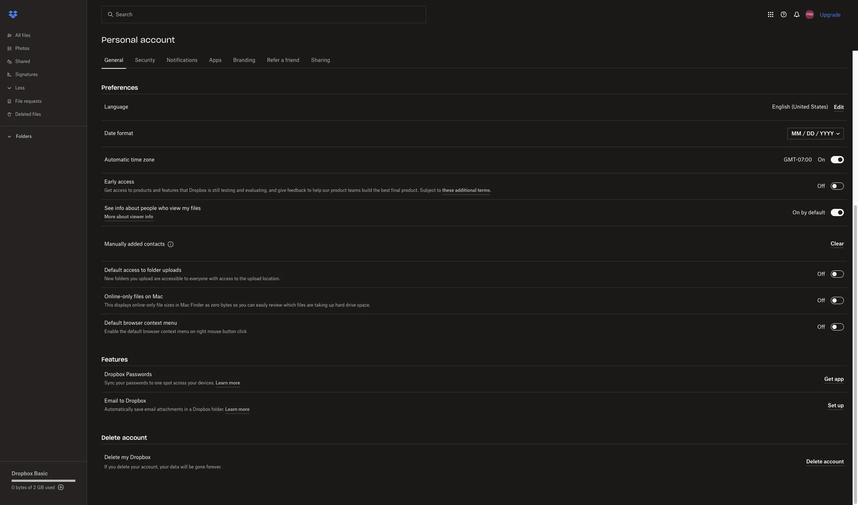 Task type: describe. For each thing, give the bounding box(es) containing it.
0 horizontal spatial bytes
[[16, 486, 27, 490]]

easily inside "online-only files on mac this displays online-only file sizes in mac finder as zero bytes so you can easily review which files are taking up hard drive space."
[[256, 303, 268, 308]]

accessible
[[162, 277, 183, 281]]

07:00
[[798, 158, 812, 163]]

app
[[835, 376, 844, 382]]

to left products on the left top of page
[[128, 188, 132, 193]]

to inside email to dropbox automatically save email attachments in a dropbox folder. learn more
[[120, 399, 124, 404]]

to inside "dropbox passwords sync your passwords to one spot across your devices. learn more"
[[149, 381, 153, 386]]

automatically
[[104, 408, 133, 412]]

link your team account
[[104, 45, 161, 50]]

english
[[773, 105, 790, 110]]

to left help
[[307, 188, 312, 193]]

viewer
[[130, 214, 144, 220]]

give
[[278, 188, 286, 193]]

which
[[284, 303, 296, 308]]

sharing
[[311, 58, 330, 63]]

terms
[[478, 188, 490, 193]]

access up folders
[[123, 268, 140, 273]]

our
[[323, 188, 330, 193]]

files up online-
[[134, 295, 144, 300]]

product
[[331, 188, 347, 193]]

deleted files
[[15, 112, 41, 117]]

more for get app
[[229, 381, 240, 386]]

date format
[[104, 131, 133, 136]]

added
[[128, 242, 143, 247]]

one
[[155, 381, 162, 386]]

photos link
[[6, 42, 87, 55]]

automatic time zone
[[104, 158, 155, 163]]

refer a friend
[[267, 58, 300, 63]]

feedback
[[287, 188, 306, 193]]

clear
[[831, 241, 844, 247]]

you right if
[[108, 465, 116, 470]]

finder
[[191, 303, 204, 308]]

dropbox inside "dropbox passwords sync your passwords to one spot across your devices. learn more"
[[104, 373, 125, 378]]

switch
[[211, 54, 225, 59]]

learn for set
[[225, 407, 237, 412]]

0 vertical spatial will
[[135, 54, 142, 59]]

can inside "online-only files on mac this displays online-only file sizes in mac finder as zero bytes so you can easily review which files are taking up hard drive space."
[[248, 303, 255, 308]]

1 vertical spatial about
[[117, 214, 129, 220]]

that
[[180, 188, 188, 193]]

0 vertical spatial about
[[126, 206, 139, 211]]

if
[[104, 465, 107, 470]]

access left both
[[265, 54, 279, 59]]

both
[[280, 54, 290, 59]]

attachments
[[157, 408, 183, 412]]

access down early
[[113, 188, 127, 193]]

0 vertical spatial info
[[115, 206, 124, 211]]

files inside see info about people who view my files more about viewer info
[[191, 206, 201, 211]]

1 / from the left
[[803, 130, 806, 137]]

see info about people who view my files more about viewer info
[[104, 206, 201, 220]]

(united
[[792, 105, 810, 110]]

is
[[208, 188, 211, 193]]

account,
[[141, 465, 159, 470]]

1 horizontal spatial mac
[[181, 303, 189, 308]]

access right with
[[219, 277, 233, 281]]

teams
[[348, 188, 361, 193]]

your right across
[[188, 381, 197, 386]]

zero
[[211, 303, 220, 308]]

dropbox image
[[6, 7, 20, 22]]

click
[[237, 330, 247, 334]]

clear button
[[831, 240, 844, 248]]

access right early
[[118, 180, 134, 185]]

shared
[[15, 59, 30, 64]]

so
[[233, 303, 238, 308]]

passwords
[[126, 373, 152, 378]]

gmt-
[[784, 158, 798, 163]]

everyone
[[190, 277, 208, 281]]

are inside "online-only files on mac this displays online-only file sizes in mac finder as zero bytes so you can easily review which files are taking up hard drive space."
[[307, 303, 313, 308]]

your up accounts
[[116, 45, 127, 50]]

products
[[134, 188, 152, 193]]

off for default browser context menu
[[818, 325, 825, 330]]

be
[[189, 465, 194, 470]]

1 vertical spatial will
[[180, 465, 188, 470]]

less image
[[6, 84, 13, 92]]

notifications tab
[[164, 52, 200, 69]]

from
[[291, 54, 301, 59]]

0 bytes of 2 gb used
[[12, 486, 55, 490]]

spot
[[163, 381, 172, 386]]

email
[[104, 399, 118, 404]]

folders
[[115, 277, 129, 281]]

you inside "online-only files on mac this displays online-only file sizes in mac finder as zero bytes so you can easily review which files are taking up hard drive space."
[[239, 303, 246, 308]]

your left data
[[160, 465, 169, 470]]

up inside 'button'
[[838, 403, 844, 409]]

your
[[104, 54, 114, 59]]

deleted files link
[[6, 108, 87, 121]]

and left the "give"
[[269, 188, 277, 193]]

folders
[[16, 134, 32, 139]]

data
[[170, 465, 179, 470]]

folder
[[147, 268, 161, 273]]

get inside early access get access to products and features that dropbox is still testing and evaluating, and give feedback to help our product teams build the best final product. subject to these additional terms .
[[104, 188, 112, 193]]

signatures
[[15, 72, 38, 77]]

general
[[104, 58, 123, 63]]

friend
[[285, 58, 300, 63]]

dropbox up account,
[[130, 456, 151, 461]]

0 vertical spatial mac
[[153, 295, 163, 300]]

additional
[[455, 188, 477, 193]]

separate,
[[153, 54, 172, 59]]

signatures link
[[6, 68, 87, 81]]

to up "online-only files on mac this displays online-only file sizes in mac finder as zero bytes so you can easily review which files are taking up hard drive space."
[[234, 277, 238, 281]]

delete account button
[[807, 458, 844, 467]]

in inside email to dropbox automatically save email attachments in a dropbox folder. learn more
[[184, 408, 188, 412]]

contacts
[[144, 242, 165, 247]]

file
[[15, 99, 23, 104]]

passwords
[[126, 381, 148, 386]]

photos
[[15, 46, 29, 51]]

delete
[[117, 465, 130, 470]]

save
[[134, 408, 143, 412]]

accounts
[[115, 54, 134, 59]]

on for on
[[818, 158, 825, 163]]

refer a friend tab
[[264, 52, 302, 69]]

more about viewer info button
[[104, 213, 153, 222]]

this
[[104, 303, 113, 308]]

edit button
[[834, 103, 844, 112]]

security tab
[[132, 52, 158, 69]]

get app
[[825, 376, 844, 382]]

new
[[104, 277, 114, 281]]

default access to folder uploads new folders you upload are accessible to everyone with access to the upload location.
[[104, 268, 280, 281]]

shared link
[[6, 55, 87, 68]]

between
[[226, 54, 243, 59]]

drive
[[346, 303, 356, 308]]

your right sync on the left bottom of page
[[116, 381, 125, 386]]

yyyy
[[820, 130, 834, 137]]

0 vertical spatial easily
[[198, 54, 210, 59]]

1 horizontal spatial delete account
[[807, 459, 844, 465]]

file
[[157, 303, 163, 308]]

0 vertical spatial can
[[189, 54, 197, 59]]

get app button
[[825, 375, 844, 384]]

devices.
[[198, 381, 215, 386]]



Task type: vqa. For each thing, say whether or not it's contained in the screenshot.
Search in folder "Dropbox" text field
no



Task type: locate. For each thing, give the bounding box(es) containing it.
can right but
[[189, 54, 197, 59]]

0 vertical spatial menu
[[163, 321, 177, 326]]

the inside default access to folder uploads new folders you upload are accessible to everyone with access to the upload location.
[[240, 277, 246, 281]]

learn right devices.
[[216, 381, 228, 386]]

gmt-07:00
[[784, 158, 812, 163]]

branding tab
[[230, 52, 258, 69]]

on right 07:00
[[818, 158, 825, 163]]

0 vertical spatial a
[[281, 58, 284, 63]]

0 horizontal spatial info
[[115, 206, 124, 211]]

preferences
[[101, 84, 138, 91]]

off for online-only files on mac
[[818, 299, 825, 304]]

1 vertical spatial on
[[793, 211, 800, 216]]

upload left the location.
[[247, 277, 262, 281]]

all
[[15, 33, 21, 38]]

location.
[[263, 277, 280, 281]]

delete account
[[101, 435, 147, 442], [807, 459, 844, 465]]

bytes right 0 at the bottom of the page
[[16, 486, 27, 490]]

3 off from the top
[[818, 299, 825, 304]]

account inside button
[[824, 459, 844, 465]]

1 vertical spatial a
[[189, 408, 192, 412]]

the right enable
[[120, 330, 126, 334]]

/ right the "dd"
[[816, 130, 819, 137]]

the inside early access get access to products and features that dropbox is still testing and evaluating, and give feedback to help our product teams build the best final product. subject to these additional terms .
[[373, 188, 380, 193]]

0 horizontal spatial menu
[[163, 321, 177, 326]]

used
[[45, 486, 55, 490]]

1 horizontal spatial /
[[816, 130, 819, 137]]

0 vertical spatial my
[[182, 206, 190, 211]]

mouse
[[208, 330, 221, 334]]

still
[[212, 188, 220, 193]]

1 horizontal spatial the
[[240, 277, 246, 281]]

0 vertical spatial are
[[154, 277, 161, 281]]

default inside default browser context menu enable the default browser context menu on right mouse button click
[[104, 321, 122, 326]]

1 vertical spatial context
[[161, 330, 176, 334]]

0 horizontal spatial my
[[121, 456, 129, 461]]

0 horizontal spatial can
[[189, 54, 197, 59]]

0 horizontal spatial default
[[128, 330, 142, 334]]

these additional terms button
[[442, 186, 490, 195]]

easily
[[198, 54, 210, 59], [256, 303, 268, 308]]

0 horizontal spatial delete account
[[101, 435, 147, 442]]

displays
[[114, 303, 131, 308]]

the
[[373, 188, 380, 193], [240, 277, 246, 281], [120, 330, 126, 334]]

1 vertical spatial up
[[838, 403, 844, 409]]

you right so
[[239, 303, 246, 308]]

my inside see info about people who view my files more about viewer info
[[182, 206, 190, 211]]

default inside default access to folder uploads new folders you upload are accessible to everyone with access to the upload location.
[[104, 268, 122, 273]]

uploads
[[162, 268, 181, 273]]

1 vertical spatial on
[[190, 330, 195, 334]]

general tab
[[101, 52, 126, 69]]

features
[[101, 356, 128, 364]]

1 horizontal spatial are
[[307, 303, 313, 308]]

1 vertical spatial the
[[240, 277, 246, 281]]

are left taking
[[307, 303, 313, 308]]

0 vertical spatial learn more button
[[216, 379, 240, 388]]

get more space image
[[56, 484, 65, 492]]

1 horizontal spatial in
[[184, 408, 188, 412]]

and right them at top left
[[256, 54, 264, 59]]

off for early access
[[818, 184, 825, 189]]

bytes inside "online-only files on mac this displays online-only file sizes in mac finder as zero bytes so you can easily review which files are taking up hard drive space."
[[221, 303, 232, 308]]

up left "hard"
[[329, 303, 334, 308]]

1 horizontal spatial bytes
[[221, 303, 232, 308]]

learn more button right the "folder."
[[225, 406, 250, 414]]

1 horizontal spatial menu
[[177, 330, 189, 334]]

learn
[[216, 381, 228, 386], [225, 407, 237, 412]]

files right which
[[297, 303, 306, 308]]

will left stay
[[135, 54, 142, 59]]

more inside email to dropbox automatically save email attachments in a dropbox folder. learn more
[[239, 407, 250, 412]]

are down folder
[[154, 277, 161, 281]]

default right by
[[809, 211, 825, 216]]

default for default access to folder uploads
[[104, 268, 122, 273]]

2 vertical spatial the
[[120, 330, 126, 334]]

0 vertical spatial delete account
[[101, 435, 147, 442]]

up right set
[[838, 403, 844, 409]]

with
[[209, 277, 218, 281]]

0 vertical spatial only
[[123, 295, 133, 300]]

but
[[173, 54, 180, 59]]

mw button
[[804, 9, 816, 20]]

list containing all files
[[0, 25, 87, 126]]

1 horizontal spatial easily
[[256, 303, 268, 308]]

1 default from the top
[[104, 268, 122, 273]]

more right the "folder."
[[239, 407, 250, 412]]

1 horizontal spatial upload
[[247, 277, 262, 281]]

0 vertical spatial default
[[104, 268, 122, 273]]

1 vertical spatial delete account
[[807, 459, 844, 465]]

a
[[281, 58, 284, 63], [189, 408, 192, 412]]

mm / dd / yyyy
[[792, 130, 834, 137]]

and left features
[[153, 188, 161, 193]]

0 horizontal spatial will
[[135, 54, 142, 59]]

the left best
[[373, 188, 380, 193]]

refer
[[267, 58, 280, 63]]

1 vertical spatial only
[[147, 303, 155, 308]]

to left the these in the right of the page
[[437, 188, 441, 193]]

testing
[[221, 188, 235, 193]]

2 horizontal spatial the
[[373, 188, 380, 193]]

get inside button
[[825, 376, 834, 382]]

folder.
[[212, 408, 224, 412]]

upload down folder
[[139, 277, 153, 281]]

0 horizontal spatial /
[[803, 130, 806, 137]]

mw
[[807, 12, 813, 17]]

dropbox passwords sync your passwords to one spot across your devices. learn more
[[104, 373, 240, 386]]

review
[[269, 303, 282, 308]]

my right view
[[182, 206, 190, 211]]

0 horizontal spatial on
[[793, 211, 800, 216]]

as
[[205, 303, 210, 308]]

0 horizontal spatial in
[[176, 303, 179, 308]]

you right but
[[181, 54, 188, 59]]

0 horizontal spatial on
[[145, 295, 151, 300]]

1 horizontal spatial info
[[145, 214, 153, 220]]

are inside default access to folder uploads new folders you upload are accessible to everyone with access to the upload location.
[[154, 277, 161, 281]]

basic
[[34, 471, 48, 477]]

on left by
[[793, 211, 800, 216]]

set
[[828, 403, 837, 409]]

2 default from the top
[[104, 321, 122, 326]]

.
[[490, 188, 491, 193]]

security
[[135, 58, 155, 63]]

0 horizontal spatial mac
[[153, 295, 163, 300]]

my
[[182, 206, 190, 211], [121, 456, 129, 461]]

dropbox up save
[[126, 399, 146, 404]]

browser
[[123, 321, 143, 326], [143, 330, 160, 334]]

all files link
[[6, 29, 87, 42]]

1 off from the top
[[818, 184, 825, 189]]

0 horizontal spatial get
[[104, 188, 112, 193]]

bytes
[[221, 303, 232, 308], [16, 486, 27, 490]]

across
[[173, 381, 187, 386]]

branding
[[233, 58, 255, 63]]

default inside default browser context menu enable the default browser context menu on right mouse button click
[[128, 330, 142, 334]]

1 vertical spatial mac
[[181, 303, 189, 308]]

to left one
[[149, 381, 153, 386]]

a right attachments
[[189, 408, 192, 412]]

a inside email to dropbox automatically save email attachments in a dropbox folder. learn more
[[189, 408, 192, 412]]

sharing tab
[[308, 52, 333, 69]]

files inside deleted files "link"
[[32, 112, 41, 117]]

1 horizontal spatial will
[[180, 465, 188, 470]]

to left everyone
[[184, 277, 188, 281]]

in
[[176, 303, 179, 308], [184, 408, 188, 412]]

1 vertical spatial can
[[248, 303, 255, 308]]

edit
[[834, 104, 844, 110]]

1 vertical spatial easily
[[256, 303, 268, 308]]

in right attachments
[[184, 408, 188, 412]]

list
[[0, 25, 87, 126]]

dropbox left is
[[189, 188, 207, 193]]

0 horizontal spatial a
[[189, 408, 192, 412]]

1 horizontal spatial up
[[838, 403, 844, 409]]

0 horizontal spatial only
[[123, 295, 133, 300]]

/ left the "dd"
[[803, 130, 806, 137]]

menu
[[163, 321, 177, 326], [177, 330, 189, 334]]

of
[[28, 486, 32, 490]]

Search text field
[[116, 11, 411, 18]]

0 vertical spatial default
[[809, 211, 825, 216]]

your right "delete"
[[131, 465, 140, 470]]

files right all
[[22, 33, 30, 38]]

info right the see
[[115, 206, 124, 211]]

more inside "dropbox passwords sync your passwords to one spot across your devices. learn more"
[[229, 381, 240, 386]]

requests
[[24, 99, 42, 104]]

build
[[362, 188, 372, 193]]

browser down file on the left bottom of page
[[143, 330, 160, 334]]

dropbox inside early access get access to products and features that dropbox is still testing and evaluating, and give feedback to help our product teams build the best final product. subject to these additional terms .
[[189, 188, 207, 193]]

0 horizontal spatial easily
[[198, 54, 210, 59]]

about up more about viewer info button
[[126, 206, 139, 211]]

1 vertical spatial menu
[[177, 330, 189, 334]]

learn more button for set up
[[225, 406, 250, 414]]

who
[[158, 206, 168, 211]]

easily left "review"
[[256, 303, 268, 308]]

product.
[[402, 188, 419, 193]]

0 vertical spatial browser
[[123, 321, 143, 326]]

taking
[[315, 303, 328, 308]]

files right deleted on the top left of the page
[[32, 112, 41, 117]]

browser down online-
[[123, 321, 143, 326]]

tab list containing general
[[101, 51, 847, 69]]

0 vertical spatial get
[[104, 188, 112, 193]]

easily left switch
[[198, 54, 210, 59]]

will left be
[[180, 465, 188, 470]]

1 vertical spatial learn more button
[[225, 406, 250, 414]]

menu down sizes
[[163, 321, 177, 326]]

1 upload from the left
[[139, 277, 153, 281]]

learn inside email to dropbox automatically save email attachments in a dropbox folder. learn more
[[225, 407, 237, 412]]

any
[[302, 54, 309, 59]]

1 vertical spatial are
[[307, 303, 313, 308]]

1 horizontal spatial can
[[248, 303, 255, 308]]

to up automatically
[[120, 399, 124, 404]]

0 vertical spatial more
[[229, 381, 240, 386]]

on up online-
[[145, 295, 151, 300]]

0 vertical spatial bytes
[[221, 303, 232, 308]]

0 vertical spatial up
[[329, 303, 334, 308]]

early
[[104, 180, 117, 185]]

learn inside "dropbox passwords sync your passwords to one spot across your devices. learn more"
[[216, 381, 228, 386]]

automatic
[[104, 158, 130, 163]]

menu left right
[[177, 330, 189, 334]]

1 vertical spatial default
[[128, 330, 142, 334]]

dropbox up 'of' on the bottom
[[12, 471, 33, 477]]

0 vertical spatial on
[[818, 158, 825, 163]]

0 vertical spatial on
[[145, 295, 151, 300]]

help
[[313, 188, 322, 193]]

0 vertical spatial the
[[373, 188, 380, 193]]

more right devices.
[[229, 381, 240, 386]]

0 vertical spatial context
[[144, 321, 162, 326]]

sync
[[104, 381, 115, 386]]

only up the displays
[[123, 295, 133, 300]]

info down people
[[145, 214, 153, 220]]

1 vertical spatial more
[[239, 407, 250, 412]]

dd
[[807, 130, 815, 137]]

mac left finder
[[181, 303, 189, 308]]

0 horizontal spatial are
[[154, 277, 161, 281]]

0 vertical spatial learn
[[216, 381, 228, 386]]

a inside tab
[[281, 58, 284, 63]]

default for default browser context menu
[[104, 321, 122, 326]]

2 upload from the left
[[247, 277, 262, 281]]

the inside default browser context menu enable the default browser context menu on right mouse button click
[[120, 330, 126, 334]]

up inside "online-only files on mac this displays online-only file sizes in mac finder as zero bytes so you can easily review which files are taking up hard drive space."
[[329, 303, 334, 308]]

4 off from the top
[[818, 325, 825, 330]]

about right more
[[117, 214, 129, 220]]

on inside default browser context menu enable the default browser context menu on right mouse button click
[[190, 330, 195, 334]]

learn more button
[[216, 379, 240, 388], [225, 406, 250, 414]]

1 vertical spatial browser
[[143, 330, 160, 334]]

off for default access to folder uploads
[[818, 272, 825, 277]]

0 horizontal spatial upload
[[139, 277, 153, 281]]

learn more button for get app
[[216, 379, 240, 388]]

delete
[[101, 435, 120, 442], [104, 456, 120, 461], [807, 459, 823, 465]]

2 / from the left
[[816, 130, 819, 137]]

0 vertical spatial in
[[176, 303, 179, 308]]

delete my dropbox
[[104, 456, 151, 461]]

1 horizontal spatial on
[[190, 330, 195, 334]]

states)
[[811, 105, 828, 110]]

learn for get
[[216, 381, 228, 386]]

delete inside button
[[807, 459, 823, 465]]

learn right the "folder."
[[225, 407, 237, 412]]

the up "online-only files on mac this displays online-only file sizes in mac finder as zero bytes so you can easily review which files are taking up hard drive space."
[[240, 277, 246, 281]]

mac up file on the left bottom of page
[[153, 295, 163, 300]]

in right sizes
[[176, 303, 179, 308]]

english (united states)
[[773, 105, 828, 110]]

1 vertical spatial bytes
[[16, 486, 27, 490]]

in inside "online-only files on mac this displays online-only file sizes in mac finder as zero bytes so you can easily review which files are taking up hard drive space."
[[176, 303, 179, 308]]

dropbox basic
[[12, 471, 48, 477]]

apps tab
[[206, 52, 225, 69]]

2
[[33, 486, 36, 490]]

a right refer
[[281, 58, 284, 63]]

my up "delete"
[[121, 456, 129, 461]]

get left app
[[825, 376, 834, 382]]

1 horizontal spatial default
[[809, 211, 825, 216]]

0 horizontal spatial the
[[120, 330, 126, 334]]

space.
[[357, 303, 370, 308]]

on inside "online-only files on mac this displays online-only file sizes in mac finder as zero bytes so you can easily review which files are taking up hard drive space."
[[145, 295, 151, 300]]

0 horizontal spatial up
[[329, 303, 334, 308]]

personal
[[101, 35, 138, 45]]

view
[[170, 206, 181, 211]]

you right folders
[[130, 277, 138, 281]]

tab list
[[101, 51, 847, 69]]

1 horizontal spatial get
[[825, 376, 834, 382]]

you inside default access to folder uploads new folders you upload are accessible to everyone with access to the upload location.
[[130, 277, 138, 281]]

on for on by default
[[793, 211, 800, 216]]

gb
[[37, 486, 44, 490]]

learn more button right devices.
[[216, 379, 240, 388]]

1 vertical spatial learn
[[225, 407, 237, 412]]

get down early
[[104, 188, 112, 193]]

files right view
[[191, 206, 201, 211]]

to left folder
[[141, 268, 146, 273]]

can right so
[[248, 303, 255, 308]]

mm
[[792, 130, 802, 137]]

dropbox up sync on the left bottom of page
[[104, 373, 125, 378]]

1 horizontal spatial only
[[147, 303, 155, 308]]

notifications
[[167, 58, 198, 63]]

1 horizontal spatial on
[[818, 158, 825, 163]]

1 vertical spatial info
[[145, 214, 153, 220]]

context down file on the left bottom of page
[[144, 321, 162, 326]]

dropbox left the "folder."
[[193, 408, 210, 412]]

sizes
[[164, 303, 174, 308]]

1 horizontal spatial a
[[281, 58, 284, 63]]

2 off from the top
[[818, 272, 825, 277]]

1 horizontal spatial my
[[182, 206, 190, 211]]

set up
[[828, 403, 844, 409]]

bytes left so
[[221, 303, 232, 308]]

default up enable
[[104, 321, 122, 326]]

default up new
[[104, 268, 122, 273]]

files inside all files link
[[22, 33, 30, 38]]

and right testing
[[237, 188, 244, 193]]

only left file on the left bottom of page
[[147, 303, 155, 308]]

stay
[[143, 54, 152, 59]]

more for set up
[[239, 407, 250, 412]]

on left right
[[190, 330, 195, 334]]

1 vertical spatial my
[[121, 456, 129, 461]]

default right enable
[[128, 330, 142, 334]]

final
[[391, 188, 400, 193]]

context down sizes
[[161, 330, 176, 334]]

can
[[189, 54, 197, 59], [248, 303, 255, 308]]

about
[[126, 206, 139, 211], [117, 214, 129, 220]]

1 vertical spatial default
[[104, 321, 122, 326]]

apps
[[209, 58, 222, 63]]

1 vertical spatial in
[[184, 408, 188, 412]]

forever.
[[206, 465, 221, 470]]

1 vertical spatial get
[[825, 376, 834, 382]]

online-
[[104, 295, 123, 300]]

more
[[229, 381, 240, 386], [239, 407, 250, 412]]



